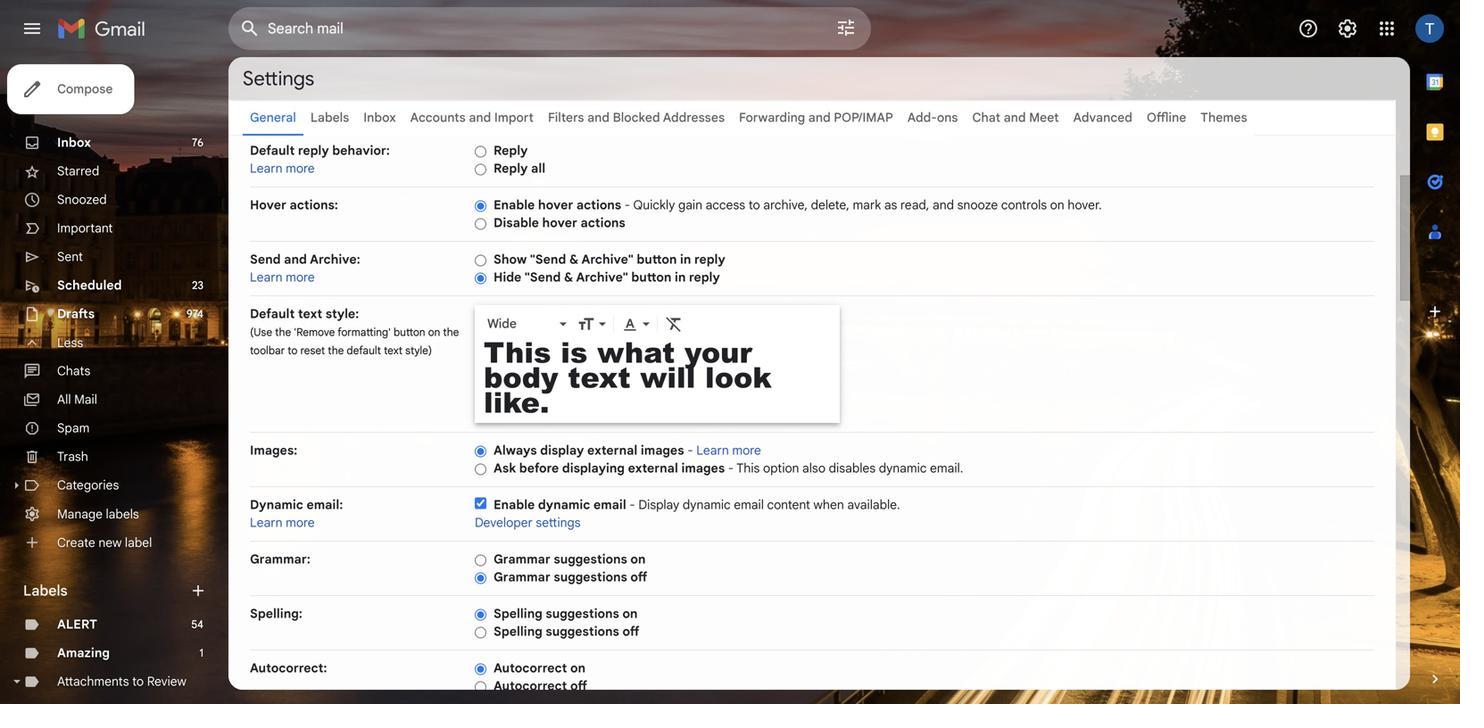 Task type: vqa. For each thing, say whether or not it's contained in the screenshot.


Task type: locate. For each thing, give the bounding box(es) containing it.
learn more link up hover actions:
[[250, 161, 315, 176]]

to right access
[[749, 197, 760, 213]]

1 vertical spatial this
[[737, 461, 760, 476]]

accounts and import link
[[410, 110, 534, 125]]

to inside labels navigation
[[132, 674, 144, 690]]

reply for show "send & archive" button in reply
[[695, 252, 726, 267]]

None search field
[[229, 7, 871, 50]]

main menu image
[[21, 18, 43, 39]]

'remove
[[294, 326, 335, 339]]

learn more link down dynamic
[[250, 515, 315, 531]]

Ask before displaying external images radio
[[475, 463, 487, 476]]

1 vertical spatial spelling
[[494, 624, 543, 640]]

"send for hide
[[525, 270, 561, 285]]

and right chat
[[1004, 110, 1026, 125]]

reply down the labels link
[[298, 143, 329, 158]]

1 vertical spatial inbox
[[57, 135, 91, 150]]

disable
[[494, 215, 539, 231]]

email
[[594, 497, 627, 513], [734, 497, 764, 513]]

more down archive:
[[286, 270, 315, 285]]

your
[[685, 332, 752, 372]]

0 vertical spatial off
[[631, 570, 648, 585]]

archive"
[[582, 252, 634, 267], [576, 270, 628, 285]]

delete,
[[811, 197, 850, 213]]

dynamic up the "settings"
[[538, 497, 591, 513]]

0 vertical spatial hover
[[538, 197, 573, 213]]

amazing link
[[57, 646, 110, 661]]

compose
[[57, 81, 113, 97]]

more inside dynamic email: learn more
[[286, 515, 315, 531]]

grammar suggestions off
[[494, 570, 648, 585]]

1 vertical spatial button
[[632, 270, 672, 285]]

reply up reply all
[[494, 143, 528, 158]]

also
[[803, 461, 826, 476]]

0 vertical spatial "send
[[530, 252, 566, 267]]

0 vertical spatial reply
[[494, 143, 528, 158]]

general
[[250, 110, 296, 125]]

1 vertical spatial images
[[682, 461, 725, 476]]

archive" down the show "send & archive" button in reply
[[576, 270, 628, 285]]

1 autocorrect from the top
[[494, 661, 567, 676]]

and right filters
[[588, 110, 610, 125]]

suggestions up grammar suggestions off
[[554, 552, 628, 567]]

inbox link up starred link
[[57, 135, 91, 150]]

enable up developer
[[494, 497, 535, 513]]

create new label
[[57, 535, 152, 551]]

create
[[57, 535, 95, 551]]

this down wide
[[484, 332, 551, 372]]

drafts link
[[57, 306, 95, 322]]

drafts
[[57, 306, 95, 322]]

important link
[[57, 221, 113, 236]]

advanced search options image
[[829, 10, 864, 46]]

1 default from the top
[[250, 143, 295, 158]]

0 vertical spatial archive"
[[582, 252, 634, 267]]

text left will
[[568, 357, 631, 397]]

learn more link down 'send'
[[250, 270, 315, 285]]

hover right disable
[[542, 215, 578, 231]]

and right 'send'
[[284, 252, 307, 267]]

in down gain
[[680, 252, 692, 267]]

images
[[641, 443, 685, 459], [682, 461, 725, 476]]

1 horizontal spatial dynamic
[[683, 497, 731, 513]]

0 vertical spatial default
[[250, 143, 295, 158]]

0 vertical spatial enable
[[494, 197, 535, 213]]

- inside enable dynamic email - display dynamic email content when available. developer settings
[[630, 497, 636, 513]]

manage labels
[[57, 507, 139, 522]]

starred
[[57, 163, 99, 179]]

ask before displaying external images - this option also disables dynamic email.
[[494, 461, 964, 476]]

0 vertical spatial &
[[570, 252, 579, 267]]

inbox up behavior:
[[364, 110, 396, 125]]

learn
[[250, 161, 283, 176], [250, 270, 283, 285], [697, 443, 729, 459], [250, 515, 283, 531]]

1 horizontal spatial to
[[288, 344, 298, 358]]

gmail image
[[57, 11, 154, 46]]

2 autocorrect from the top
[[494, 679, 567, 694]]

manage labels link
[[57, 507, 139, 522]]

formatting options toolbar
[[480, 307, 835, 340]]

in up remove formatting ‪(⌘\)‬ icon
[[675, 270, 686, 285]]

external up displaying
[[588, 443, 638, 459]]

images up enable dynamic email - display dynamic email content when available. developer settings
[[682, 461, 725, 476]]

autocorrect up autocorrect off
[[494, 661, 567, 676]]

button up the style)
[[394, 326, 426, 339]]

1 vertical spatial labels
[[23, 582, 67, 600]]

1 vertical spatial off
[[623, 624, 640, 640]]

2 vertical spatial to
[[132, 674, 144, 690]]

grammar for grammar suggestions off
[[494, 570, 551, 585]]

labels for labels heading
[[23, 582, 67, 600]]

alert link
[[57, 617, 97, 633]]

enable dynamic email - display dynamic email content when available. developer settings
[[475, 497, 901, 531]]

autocorrect for autocorrect on
[[494, 661, 567, 676]]

1 vertical spatial inbox link
[[57, 135, 91, 150]]

grammar right grammar suggestions off radio
[[494, 570, 551, 585]]

hide
[[494, 270, 522, 285]]

on up spelling suggestions off
[[623, 606, 638, 622]]

0 vertical spatial grammar
[[494, 552, 551, 567]]

spelling right 'spelling suggestions on' option
[[494, 606, 543, 622]]

inbox inside labels navigation
[[57, 135, 91, 150]]

the
[[275, 326, 291, 339], [443, 326, 459, 339], [328, 344, 344, 358]]

inbox link up behavior:
[[364, 110, 396, 125]]

learn inside send and archive: learn more
[[250, 270, 283, 285]]

"send
[[530, 252, 566, 267], [525, 270, 561, 285]]

2 vertical spatial reply
[[689, 270, 720, 285]]

2 vertical spatial button
[[394, 326, 426, 339]]

off down the spelling suggestions on
[[623, 624, 640, 640]]

the right (use
[[275, 326, 291, 339]]

this left option
[[737, 461, 760, 476]]

text inside this is what your body text will look like.
[[568, 357, 631, 397]]

images up 'display'
[[641, 443, 685, 459]]

available.
[[848, 497, 901, 513]]

in for show "send & archive" button in reply
[[680, 252, 692, 267]]

1 vertical spatial to
[[288, 344, 298, 358]]

grammar for grammar suggestions on
[[494, 552, 551, 567]]

email.
[[930, 461, 964, 476]]

"send right "show" on the left top of the page
[[530, 252, 566, 267]]

more down dynamic
[[286, 515, 315, 531]]

default down general link
[[250, 143, 295, 158]]

2 default from the top
[[250, 306, 295, 322]]

1 horizontal spatial the
[[328, 344, 344, 358]]

categories link
[[57, 478, 119, 493]]

0 horizontal spatial to
[[132, 674, 144, 690]]

labels up alert
[[23, 582, 67, 600]]

actions up the show "send & archive" button in reply
[[581, 215, 626, 231]]

0 vertical spatial autocorrect
[[494, 661, 567, 676]]

more up hover actions:
[[286, 161, 315, 176]]

labels for the labels link
[[311, 110, 349, 125]]

on left "hover."
[[1051, 197, 1065, 213]]

labels navigation
[[0, 57, 229, 705]]

reply down access
[[695, 252, 726, 267]]

this is what your body text will look like.
[[484, 332, 772, 422]]

spelling right spelling suggestions off option
[[494, 624, 543, 640]]

1 vertical spatial default
[[250, 306, 295, 322]]

actions:
[[290, 197, 338, 213]]

1 vertical spatial reply
[[494, 161, 528, 176]]

enable
[[494, 197, 535, 213], [494, 497, 535, 513]]

None checkbox
[[475, 498, 487, 509]]

is
[[561, 332, 588, 372]]

settings
[[243, 66, 314, 91]]

0 horizontal spatial this
[[484, 332, 551, 372]]

suggestions down grammar suggestions on
[[554, 570, 628, 585]]

hover up disable hover actions
[[538, 197, 573, 213]]

actions
[[577, 197, 622, 213], [581, 215, 626, 231]]

on down 'display'
[[631, 552, 646, 567]]

default inside the default reply behavior: learn more
[[250, 143, 295, 158]]

and left pop/imap
[[809, 110, 831, 125]]

"send for show
[[530, 252, 566, 267]]

this inside this is what your body text will look like.
[[484, 332, 551, 372]]

0 vertical spatial inbox
[[364, 110, 396, 125]]

2 spelling from the top
[[494, 624, 543, 640]]

Disable hover actions radio
[[475, 217, 487, 231]]

1 vertical spatial &
[[564, 270, 574, 285]]

mark
[[853, 197, 882, 213]]

learn up hover
[[250, 161, 283, 176]]

suggestions down the spelling suggestions on
[[546, 624, 620, 640]]

1 vertical spatial in
[[675, 270, 686, 285]]

1 vertical spatial reply
[[695, 252, 726, 267]]

1 spelling from the top
[[494, 606, 543, 622]]

off
[[631, 570, 648, 585], [623, 624, 640, 640], [571, 679, 588, 694]]

0 horizontal spatial email
[[594, 497, 627, 513]]

always
[[494, 443, 537, 459]]

enable inside enable dynamic email - display dynamic email content when available. developer settings
[[494, 497, 535, 513]]

autocorrect for autocorrect off
[[494, 679, 567, 694]]

grammar down developer settings 'link'
[[494, 552, 551, 567]]

import
[[495, 110, 534, 125]]

& down the show "send & archive" button in reply
[[564, 270, 574, 285]]

1 vertical spatial autocorrect
[[494, 679, 567, 694]]

1 vertical spatial "send
[[525, 270, 561, 285]]

2 horizontal spatial text
[[568, 357, 631, 397]]

learn more link up "ask before displaying external images - this option also disables dynamic email."
[[697, 443, 762, 459]]

reply for reply
[[494, 143, 528, 158]]

enable for enable hover actions
[[494, 197, 535, 213]]

2 grammar from the top
[[494, 570, 551, 585]]

0 vertical spatial inbox link
[[364, 110, 396, 125]]

2 email from the left
[[734, 497, 764, 513]]

tab list
[[1411, 57, 1461, 640]]

reply inside the default reply behavior: learn more
[[298, 143, 329, 158]]

1 horizontal spatial labels
[[311, 110, 349, 125]]

button
[[637, 252, 677, 267], [632, 270, 672, 285], [394, 326, 426, 339]]

hover
[[538, 197, 573, 213], [542, 215, 578, 231]]

off down autocorrect on
[[571, 679, 588, 694]]

learn more link for reply
[[250, 161, 315, 176]]

default for (use
[[250, 306, 295, 322]]

suggestions for spelling suggestions off
[[546, 624, 620, 640]]

default for learn
[[250, 143, 295, 158]]

& for hide
[[564, 270, 574, 285]]

hover for disable
[[542, 215, 578, 231]]

inbox
[[364, 110, 396, 125], [57, 135, 91, 150]]

autocorrect
[[494, 661, 567, 676], [494, 679, 567, 694]]

"send right the hide
[[525, 270, 561, 285]]

learn up "ask before displaying external images - this option also disables dynamic email."
[[697, 443, 729, 459]]

and inside send and archive: learn more
[[284, 252, 307, 267]]

learn down dynamic
[[250, 515, 283, 531]]

labels inside navigation
[[23, 582, 67, 600]]

Spelling suggestions on radio
[[475, 608, 487, 622]]

0 vertical spatial spelling
[[494, 606, 543, 622]]

actions up disable hover actions
[[577, 197, 622, 213]]

default
[[250, 143, 295, 158], [250, 306, 295, 322]]

learn down 'send'
[[250, 270, 283, 285]]

manage
[[57, 507, 103, 522]]

the left wide
[[443, 326, 459, 339]]

body
[[484, 357, 559, 397]]

1 vertical spatial grammar
[[494, 570, 551, 585]]

0 vertical spatial in
[[680, 252, 692, 267]]

0 horizontal spatial inbox
[[57, 135, 91, 150]]

0 vertical spatial button
[[637, 252, 677, 267]]

chat
[[973, 110, 1001, 125]]

default inside default text style: (use the 'remove formatting' button on the toolbar to reset the default text style)
[[250, 306, 295, 322]]

0 vertical spatial reply
[[298, 143, 329, 158]]

on inside default text style: (use the 'remove formatting' button on the toolbar to reset the default text style)
[[428, 326, 440, 339]]

inbox up starred link
[[57, 135, 91, 150]]

1 horizontal spatial this
[[737, 461, 760, 476]]

labels up the default reply behavior: learn more
[[311, 110, 349, 125]]

Show "Send & Archive" button in reply radio
[[475, 254, 487, 267]]

0 horizontal spatial dynamic
[[538, 497, 591, 513]]

in for hide "send & archive" button in reply
[[675, 270, 686, 285]]

Autocorrect on radio
[[475, 663, 487, 676]]

reply
[[298, 143, 329, 158], [695, 252, 726, 267], [689, 270, 720, 285]]

blocked
[[613, 110, 660, 125]]

Grammar suggestions off radio
[[475, 572, 487, 585]]

email left content
[[734, 497, 764, 513]]

1 horizontal spatial email
[[734, 497, 764, 513]]

snooze
[[958, 197, 998, 213]]

on up the style)
[[428, 326, 440, 339]]

to left "review"
[[132, 674, 144, 690]]

before
[[519, 461, 559, 476]]

text left the style)
[[384, 344, 403, 358]]

dynamic
[[250, 497, 303, 513]]

button down the show "send & archive" button in reply
[[632, 270, 672, 285]]

remove formatting ‪(⌘\)‬ image
[[665, 315, 683, 333]]

enable up disable
[[494, 197, 535, 213]]

Hide "Send & Archive" button in reply radio
[[475, 272, 487, 285]]

off for grammar suggestions off
[[631, 570, 648, 585]]

2 enable from the top
[[494, 497, 535, 513]]

1 vertical spatial hover
[[542, 215, 578, 231]]

dynamic left 'email.'
[[879, 461, 927, 476]]

email down displaying
[[594, 497, 627, 513]]

0 vertical spatial images
[[641, 443, 685, 459]]

suggestions up spelling suggestions off
[[546, 606, 620, 622]]

learn more link
[[250, 161, 315, 176], [250, 270, 315, 285], [697, 443, 762, 459], [250, 515, 315, 531]]

and up reply radio
[[469, 110, 491, 125]]

starred link
[[57, 163, 99, 179]]

archive" for show
[[582, 252, 634, 267]]

1 enable from the top
[[494, 197, 535, 213]]

button up hide "send & archive" button in reply
[[637, 252, 677, 267]]

0 vertical spatial labels
[[311, 110, 349, 125]]

&
[[570, 252, 579, 267], [564, 270, 574, 285]]

spelling
[[494, 606, 543, 622], [494, 624, 543, 640]]

reply left the all
[[494, 161, 528, 176]]

trash
[[57, 449, 88, 465]]

all
[[57, 392, 71, 408]]

1 horizontal spatial inbox link
[[364, 110, 396, 125]]

reply up "formatting options" toolbar
[[689, 270, 720, 285]]

external down always display external images - learn more
[[628, 461, 679, 476]]

0 vertical spatial actions
[[577, 197, 622, 213]]

more inside send and archive: learn more
[[286, 270, 315, 285]]

will
[[640, 357, 696, 397]]

display
[[540, 443, 584, 459]]

controls
[[1002, 197, 1047, 213]]

to left reset
[[288, 344, 298, 358]]

- left 'display'
[[630, 497, 636, 513]]

off down grammar suggestions on
[[631, 570, 648, 585]]

search mail image
[[234, 13, 266, 45]]

0 horizontal spatial labels
[[23, 582, 67, 600]]

autocorrect down autocorrect on
[[494, 679, 567, 694]]

ask
[[494, 461, 516, 476]]

1 reply from the top
[[494, 143, 528, 158]]

1 vertical spatial enable
[[494, 497, 535, 513]]

2 horizontal spatial dynamic
[[879, 461, 927, 476]]

on
[[1051, 197, 1065, 213], [428, 326, 440, 339], [631, 552, 646, 567], [623, 606, 638, 622], [571, 661, 586, 676]]

archive" up hide "send & archive" button in reply
[[582, 252, 634, 267]]

1 vertical spatial archive"
[[576, 270, 628, 285]]

0 vertical spatial this
[[484, 332, 551, 372]]

archive:
[[310, 252, 360, 267]]

suggestions for spelling suggestions on
[[546, 606, 620, 622]]

default up (use
[[250, 306, 295, 322]]

1 grammar from the top
[[494, 552, 551, 567]]

displaying
[[562, 461, 625, 476]]

and right read, at the right top
[[933, 197, 955, 213]]

dynamic down "ask before displaying external images - this option also disables dynamic email."
[[683, 497, 731, 513]]

the right reset
[[328, 344, 344, 358]]

text up 'remove on the top left of the page
[[298, 306, 322, 322]]

& up hide "send & archive" button in reply
[[570, 252, 579, 267]]

more
[[286, 161, 315, 176], [286, 270, 315, 285], [733, 443, 762, 459], [286, 515, 315, 531]]

1 vertical spatial actions
[[581, 215, 626, 231]]

2 horizontal spatial to
[[749, 197, 760, 213]]

2 reply from the top
[[494, 161, 528, 176]]

grammar
[[494, 552, 551, 567], [494, 570, 551, 585]]



Task type: describe. For each thing, give the bounding box(es) containing it.
access
[[706, 197, 746, 213]]

suggestions for grammar suggestions on
[[554, 552, 628, 567]]

advanced link
[[1074, 110, 1133, 125]]

send
[[250, 252, 281, 267]]

snoozed link
[[57, 192, 107, 208]]

& for show
[[570, 252, 579, 267]]

grammar:
[[250, 552, 311, 567]]

less
[[57, 335, 83, 351]]

option
[[763, 461, 800, 476]]

alert
[[57, 617, 97, 633]]

0 horizontal spatial inbox link
[[57, 135, 91, 150]]

attachments
[[57, 674, 129, 690]]

1 horizontal spatial inbox
[[364, 110, 396, 125]]

forwarding and pop/imap link
[[739, 110, 894, 125]]

learn inside the default reply behavior: learn more
[[250, 161, 283, 176]]

hover
[[250, 197, 287, 213]]

themes link
[[1201, 110, 1248, 125]]

on down spelling suggestions off
[[571, 661, 586, 676]]

disables
[[829, 461, 876, 476]]

learn more link for email:
[[250, 515, 315, 531]]

look
[[705, 357, 772, 397]]

gain
[[679, 197, 703, 213]]

what
[[597, 332, 675, 372]]

to inside default text style: (use the 'remove formatting' button on the toolbar to reset the default text style)
[[288, 344, 298, 358]]

Spelling suggestions off radio
[[475, 626, 487, 640]]

accounts and import
[[410, 110, 534, 125]]

show
[[494, 252, 527, 267]]

scheduled link
[[57, 278, 122, 293]]

Always display external images radio
[[475, 445, 487, 458]]

style:
[[326, 306, 359, 322]]

- up "ask before displaying external images - this option also disables dynamic email."
[[688, 443, 693, 459]]

spelling for spelling suggestions on
[[494, 606, 543, 622]]

accounts
[[410, 110, 466, 125]]

spelling:
[[250, 606, 303, 622]]

support image
[[1298, 18, 1320, 39]]

1 email from the left
[[594, 497, 627, 513]]

more up "ask before displaying external images - this option also disables dynamic email."
[[733, 443, 762, 459]]

important
[[57, 221, 113, 236]]

enable for enable dynamic email
[[494, 497, 535, 513]]

grammar suggestions on
[[494, 552, 646, 567]]

reply for hide "send & archive" button in reply
[[689, 270, 720, 285]]

quickly
[[634, 197, 675, 213]]

settings image
[[1338, 18, 1359, 39]]

button for show "send & archive" button in reply
[[637, 252, 677, 267]]

and for meet
[[1004, 110, 1026, 125]]

reply all
[[494, 161, 546, 176]]

labels heading
[[23, 582, 189, 600]]

Reply all radio
[[475, 163, 487, 176]]

formatting'
[[338, 326, 391, 339]]

1
[[200, 647, 204, 660]]

archive" for hide
[[576, 270, 628, 285]]

labels link
[[311, 110, 349, 125]]

1 horizontal spatial text
[[384, 344, 403, 358]]

all
[[531, 161, 546, 176]]

76
[[192, 136, 204, 150]]

- left option
[[728, 461, 734, 476]]

label
[[125, 535, 152, 551]]

hover actions:
[[250, 197, 338, 213]]

new
[[99, 535, 122, 551]]

categories
[[57, 478, 119, 493]]

Grammar suggestions on radio
[[475, 554, 487, 567]]

forwarding
[[739, 110, 806, 125]]

as
[[885, 197, 898, 213]]

button for hide "send & archive" button in reply
[[632, 270, 672, 285]]

send and archive: learn more
[[250, 252, 360, 285]]

all mail link
[[57, 392, 97, 408]]

filters and blocked addresses
[[548, 110, 725, 125]]

chat and meet link
[[973, 110, 1060, 125]]

addresses
[[663, 110, 725, 125]]

filters and blocked addresses link
[[548, 110, 725, 125]]

learn more link for and
[[250, 270, 315, 285]]

spelling for spelling suggestions off
[[494, 624, 543, 640]]

hover.
[[1068, 197, 1102, 213]]

0 vertical spatial external
[[588, 443, 638, 459]]

autocorrect off
[[494, 679, 588, 694]]

sent
[[57, 249, 83, 265]]

2 horizontal spatial the
[[443, 326, 459, 339]]

add-ons
[[908, 110, 958, 125]]

amazing
[[57, 646, 110, 661]]

add-ons link
[[908, 110, 958, 125]]

settings
[[536, 515, 581, 531]]

(use
[[250, 326, 272, 339]]

Reply radio
[[475, 145, 487, 158]]

0 horizontal spatial the
[[275, 326, 291, 339]]

suggestions for grammar suggestions off
[[554, 570, 628, 585]]

0 horizontal spatial text
[[298, 306, 322, 322]]

learn inside dynamic email: learn more
[[250, 515, 283, 531]]

chats link
[[57, 363, 91, 379]]

read,
[[901, 197, 930, 213]]

- left quickly
[[625, 197, 631, 213]]

0 vertical spatial to
[[749, 197, 760, 213]]

review
[[147, 674, 186, 690]]

dynamic email: learn more
[[250, 497, 343, 531]]

Autocorrect off radio
[[475, 681, 487, 694]]

hover for enable
[[538, 197, 573, 213]]

more inside the default reply behavior: learn more
[[286, 161, 315, 176]]

1 vertical spatial external
[[628, 461, 679, 476]]

sent link
[[57, 249, 83, 265]]

default reply behavior: learn more
[[250, 143, 390, 176]]

Search mail text field
[[268, 20, 786, 38]]

wide
[[488, 316, 517, 332]]

actions for disable
[[581, 215, 626, 231]]

show "send & archive" button in reply
[[494, 252, 726, 267]]

enable hover actions - quickly gain access to archive, delete, mark as read, and snooze controls on hover.
[[494, 197, 1102, 213]]

toolbar
[[250, 344, 285, 358]]

style)
[[406, 344, 432, 358]]

spelling suggestions off
[[494, 624, 640, 640]]

spam
[[57, 421, 90, 436]]

email:
[[307, 497, 343, 513]]

spam link
[[57, 421, 90, 436]]

pop/imap
[[834, 110, 894, 125]]

labels
[[106, 507, 139, 522]]

add-
[[908, 110, 937, 125]]

chats
[[57, 363, 91, 379]]

offline
[[1147, 110, 1187, 125]]

off for spelling suggestions off
[[623, 624, 640, 640]]

filters
[[548, 110, 584, 125]]

archive,
[[764, 197, 808, 213]]

and for blocked
[[588, 110, 610, 125]]

reply for reply all
[[494, 161, 528, 176]]

and for import
[[469, 110, 491, 125]]

autocorrect:
[[250, 661, 327, 676]]

2 vertical spatial off
[[571, 679, 588, 694]]

compose button
[[7, 64, 134, 114]]

hide "send & archive" button in reply
[[494, 270, 720, 285]]

button inside default text style: (use the 'remove formatting' button on the toolbar to reset the default text style)
[[394, 326, 426, 339]]

actions for enable
[[577, 197, 622, 213]]

developer settings link
[[475, 515, 581, 531]]

and for archive:
[[284, 252, 307, 267]]

create new label link
[[57, 535, 152, 551]]

and for pop/imap
[[809, 110, 831, 125]]

advanced
[[1074, 110, 1133, 125]]

all mail
[[57, 392, 97, 408]]

attachments to review
[[57, 674, 186, 690]]

wide option
[[484, 315, 556, 333]]

disable hover actions
[[494, 215, 626, 231]]

behavior:
[[332, 143, 390, 158]]

Enable hover actions radio
[[475, 199, 487, 213]]

images:
[[250, 443, 298, 459]]



